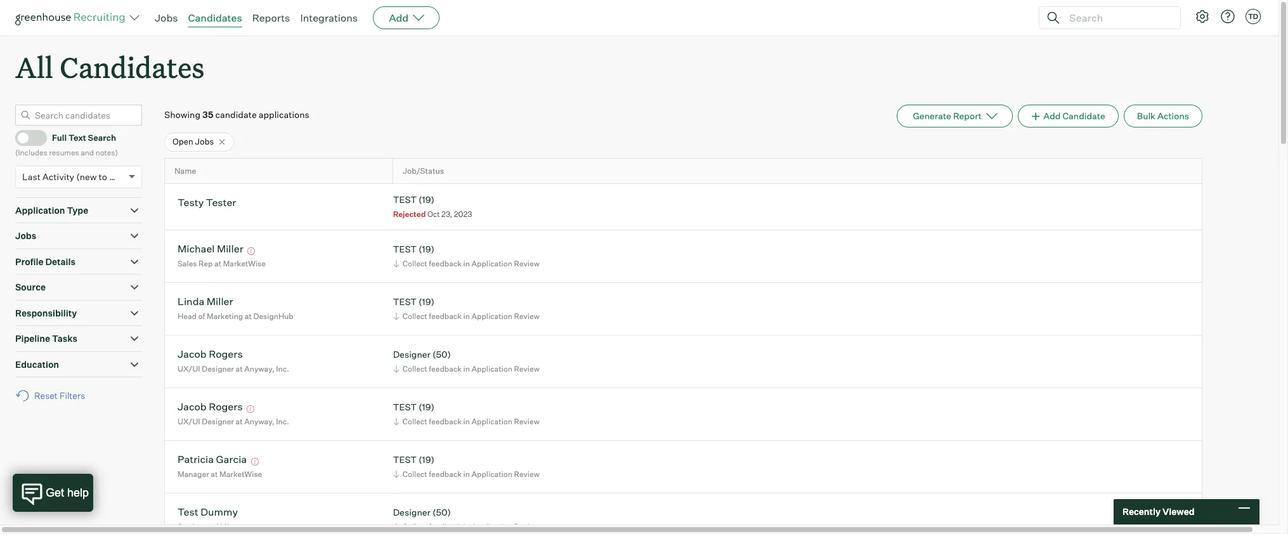 Task type: locate. For each thing, give the bounding box(es) containing it.
0 vertical spatial jacob rogers link
[[178, 348, 243, 362]]

4 collect from the top
[[403, 417, 427, 426]]

2 review from the top
[[514, 311, 540, 321]]

2 collect from the top
[[403, 311, 427, 321]]

test for garcia
[[393, 454, 417, 465]]

2 jacob rogers link from the top
[[178, 400, 243, 415]]

filters
[[60, 390, 85, 401]]

collect feedback in application review link
[[391, 257, 543, 269], [391, 310, 543, 322], [391, 363, 543, 375], [391, 415, 543, 427], [391, 468, 543, 480], [391, 521, 543, 533]]

at down 'jacob rogers'
[[236, 417, 243, 426]]

0 vertical spatial designer (50) collect feedback in application review
[[393, 349, 540, 374]]

greenhouse recruiting image
[[15, 10, 129, 25]]

collect for fifth collect feedback in application review link from the top
[[403, 469, 427, 479]]

3 in from the top
[[463, 364, 470, 374]]

application for 1st collect feedback in application review link
[[472, 259, 512, 268]]

profile
[[15, 256, 43, 267]]

(19) for patricia garcia
[[419, 454, 434, 465]]

4 review from the top
[[514, 417, 540, 426]]

1 review from the top
[[514, 259, 540, 268]]

1 test (19) collect feedback in application review from the top
[[393, 244, 540, 268]]

4 test from the top
[[393, 402, 417, 413]]

miller
[[217, 243, 243, 255], [207, 295, 233, 308]]

2 in from the top
[[463, 311, 470, 321]]

ux/ui
[[178, 364, 200, 374], [178, 417, 200, 426]]

1 jacob rogers link from the top
[[178, 348, 243, 362]]

4 in from the top
[[463, 417, 470, 426]]

last activity (new to old)
[[22, 171, 125, 182]]

application for third collect feedback in application review link from the top of the page
[[472, 364, 512, 374]]

jobs left candidates link
[[155, 11, 178, 24]]

testy
[[178, 196, 204, 209]]

notes)
[[96, 148, 118, 157]]

collect for 2nd collect feedback in application review link
[[403, 311, 427, 321]]

0 vertical spatial candidates
[[188, 11, 242, 24]]

2 feedback from the top
[[429, 311, 462, 321]]

anyway, up jacob rogers has been in application review for more than 5 days image
[[244, 364, 274, 374]]

jacob inside jacob rogers ux/ui designer at anyway, inc.
[[178, 348, 207, 361]]

5 collect from the top
[[403, 469, 427, 479]]

ux/ui designer at anyway, inc.
[[178, 417, 289, 426]]

5 review from the top
[[514, 469, 540, 479]]

23,
[[441, 209, 452, 219]]

test (19) collect feedback in application review
[[393, 244, 540, 268], [393, 296, 540, 321], [393, 402, 540, 426], [393, 454, 540, 479]]

marketwise down michael miller has been in application review for more than 5 days icon
[[223, 259, 266, 268]]

responsibility
[[15, 307, 77, 318]]

Search candidates field
[[15, 105, 142, 126]]

1 rogers from the top
[[209, 348, 243, 361]]

sales rep at marketwise
[[178, 259, 266, 268]]

1 vertical spatial jobs
[[195, 136, 214, 147]]

in for third collect feedback in application review link from the bottom
[[463, 417, 470, 426]]

in for fifth collect feedback in application review link from the top
[[463, 469, 470, 479]]

all
[[15, 48, 53, 86]]

at up 'jacob rogers'
[[236, 364, 243, 374]]

0 vertical spatial jacob
[[178, 348, 207, 361]]

application
[[15, 205, 65, 215], [472, 259, 512, 268], [472, 311, 512, 321], [472, 364, 512, 374], [472, 417, 512, 426], [472, 469, 512, 479], [472, 522, 512, 531]]

3 review from the top
[[514, 364, 540, 374]]

application for third collect feedback in application review link from the bottom
[[472, 417, 512, 426]]

designhub
[[253, 311, 293, 321]]

1 designer (50) collect feedback in application review from the top
[[393, 349, 540, 374]]

bulk
[[1137, 110, 1156, 121]]

1 vertical spatial jacob rogers link
[[178, 400, 243, 415]]

1 vertical spatial rogers
[[209, 400, 243, 413]]

1 anyway, from the top
[[244, 364, 274, 374]]

0 vertical spatial inc.
[[276, 364, 289, 374]]

and
[[81, 148, 94, 157]]

jacob rogers link
[[178, 348, 243, 362], [178, 400, 243, 415]]

add
[[389, 11, 409, 24], [1043, 110, 1061, 121]]

ux/ui up 'jacob rogers'
[[178, 364, 200, 374]]

actions
[[1157, 110, 1189, 121]]

reports
[[252, 11, 290, 24]]

0 vertical spatial jobs
[[155, 11, 178, 24]]

review for 2nd collect feedback in application review link
[[514, 311, 540, 321]]

patricia garcia has been in application review for more than 5 days image
[[249, 458, 260, 466]]

collect for third collect feedback in application review link from the top of the page
[[403, 364, 427, 374]]

jacob down head at the bottom left of the page
[[178, 348, 207, 361]]

6 feedback from the top
[[429, 522, 462, 531]]

candidates right jobs link
[[188, 11, 242, 24]]

test for rogers
[[393, 402, 417, 413]]

name
[[174, 166, 196, 176]]

jacob rogers has been in application review for more than 5 days image
[[245, 406, 256, 413]]

2023
[[454, 209, 472, 219]]

1 (50) from the top
[[433, 349, 451, 360]]

3 feedback from the top
[[429, 364, 462, 374]]

2 rogers from the top
[[209, 400, 243, 413]]

rogers inside jacob rogers ux/ui designer at anyway, inc.
[[209, 348, 243, 361]]

jobs right open
[[195, 136, 214, 147]]

3 test from the top
[[393, 296, 417, 307]]

5 feedback from the top
[[429, 469, 462, 479]]

at
[[214, 259, 221, 268], [245, 311, 252, 321], [236, 364, 243, 374], [236, 417, 243, 426], [211, 469, 218, 479], [208, 522, 215, 531]]

1 test from the top
[[393, 194, 417, 205]]

manager
[[178, 469, 209, 479]]

1 inc. from the top
[[276, 364, 289, 374]]

0 vertical spatial rogers
[[209, 348, 243, 361]]

bulk actions link
[[1124, 105, 1203, 128]]

pipeline
[[15, 333, 50, 344]]

1 ux/ui from the top
[[178, 364, 200, 374]]

0 vertical spatial marketwise
[[223, 259, 266, 268]]

0 vertical spatial ux/ui
[[178, 364, 200, 374]]

0 vertical spatial anyway,
[[244, 364, 274, 374]]

details
[[45, 256, 75, 267]]

4 test (19) collect feedback in application review from the top
[[393, 454, 540, 479]]

jacob rogers link up ux/ui designer at anyway, inc.
[[178, 400, 243, 415]]

3 test (19) collect feedback in application review from the top
[[393, 402, 540, 426]]

(new
[[76, 171, 97, 182]]

rogers down marketing
[[209, 348, 243, 361]]

0 vertical spatial add
[[389, 11, 409, 24]]

0 vertical spatial miller
[[217, 243, 243, 255]]

2 inc. from the top
[[276, 417, 289, 426]]

5 in from the top
[[463, 469, 470, 479]]

marketwise down 'garcia'
[[219, 469, 262, 479]]

designer
[[393, 349, 431, 360], [202, 364, 234, 374], [202, 417, 234, 426], [393, 507, 431, 518]]

candidate
[[215, 109, 257, 120]]

test dummy link
[[178, 506, 238, 520]]

4 (19) from the top
[[419, 402, 434, 413]]

student
[[178, 522, 206, 531]]

activity
[[42, 171, 74, 182]]

2 test (19) collect feedback in application review from the top
[[393, 296, 540, 321]]

1 feedback from the top
[[429, 259, 462, 268]]

michael
[[178, 243, 215, 255]]

rogers inside the jacob rogers link
[[209, 400, 243, 413]]

ux/ui down 'jacob rogers'
[[178, 417, 200, 426]]

miller up marketing
[[207, 295, 233, 308]]

oct
[[427, 209, 440, 219]]

1 vertical spatial add
[[1043, 110, 1061, 121]]

garcia
[[216, 453, 247, 466]]

candidate
[[1063, 110, 1105, 121]]

jacob up ux/ui designer at anyway, inc.
[[178, 400, 207, 413]]

michael miller link
[[178, 243, 243, 257]]

n/a
[[216, 522, 231, 531]]

6 collect feedback in application review link from the top
[[391, 521, 543, 533]]

rejected
[[393, 209, 426, 219]]

designer (50) collect feedback in application review
[[393, 349, 540, 374], [393, 507, 540, 531]]

1 collect from the top
[[403, 259, 427, 268]]

test inside test (19) rejected oct 23, 2023
[[393, 194, 417, 205]]

4 collect feedback in application review link from the top
[[391, 415, 543, 427]]

3 collect from the top
[[403, 364, 427, 374]]

0 vertical spatial (50)
[[433, 349, 451, 360]]

search
[[88, 133, 116, 143]]

1 (19) from the top
[[419, 194, 434, 205]]

feedback for 2nd collect feedback in application review link
[[429, 311, 462, 321]]

application for 2nd collect feedback in application review link
[[472, 311, 512, 321]]

anyway, down jacob rogers has been in application review for more than 5 days image
[[244, 417, 274, 426]]

at left n/a
[[208, 522, 215, 531]]

test for miller
[[393, 244, 417, 255]]

2 vertical spatial jobs
[[15, 230, 36, 241]]

5 test from the top
[[393, 454, 417, 465]]

miller up sales rep at marketwise
[[217, 243, 243, 255]]

td button
[[1246, 9, 1261, 24]]

miller for michael
[[217, 243, 243, 255]]

6 in from the top
[[463, 522, 470, 531]]

jobs up profile
[[15, 230, 36, 241]]

review for 1st collect feedback in application review link
[[514, 259, 540, 268]]

5 (19) from the top
[[419, 454, 434, 465]]

6 collect from the top
[[403, 522, 427, 531]]

(50)
[[433, 349, 451, 360], [433, 507, 451, 518]]

feedback for third collect feedback in application review link from the bottom
[[429, 417, 462, 426]]

rogers for jacob rogers
[[209, 400, 243, 413]]

type
[[67, 205, 88, 215]]

at right marketing
[[245, 311, 252, 321]]

jacob rogers link down of at the left
[[178, 348, 243, 362]]

2 jacob from the top
[[178, 400, 207, 413]]

1 vertical spatial (50)
[[433, 507, 451, 518]]

miller inside linda miller head of marketing at designhub
[[207, 295, 233, 308]]

1 vertical spatial jacob
[[178, 400, 207, 413]]

tasks
[[52, 333, 77, 344]]

1 vertical spatial inc.
[[276, 417, 289, 426]]

ux/ui inside jacob rogers ux/ui designer at anyway, inc.
[[178, 364, 200, 374]]

4 feedback from the top
[[429, 417, 462, 426]]

2 designer (50) collect feedback in application review from the top
[[393, 507, 540, 531]]

source
[[15, 282, 46, 292]]

review
[[514, 259, 540, 268], [514, 311, 540, 321], [514, 364, 540, 374], [514, 417, 540, 426], [514, 469, 540, 479], [514, 522, 540, 531]]

1 horizontal spatial jobs
[[155, 11, 178, 24]]

recently
[[1123, 506, 1161, 517]]

1 in from the top
[[463, 259, 470, 268]]

add candidate
[[1043, 110, 1105, 121]]

1 vertical spatial miller
[[207, 295, 233, 308]]

6 review from the top
[[514, 522, 540, 531]]

1 horizontal spatial add
[[1043, 110, 1061, 121]]

add inside "popup button"
[[389, 11, 409, 24]]

0 horizontal spatial add
[[389, 11, 409, 24]]

1 vertical spatial designer (50) collect feedback in application review
[[393, 507, 540, 531]]

reset filters button
[[15, 384, 91, 407]]

test (19) rejected oct 23, 2023
[[393, 194, 472, 219]]

1 vertical spatial candidates
[[60, 48, 205, 86]]

1 collect feedback in application review link from the top
[[391, 257, 543, 269]]

jacob for jacob rogers ux/ui designer at anyway, inc.
[[178, 348, 207, 361]]

1 jacob from the top
[[178, 348, 207, 361]]

rogers up ux/ui designer at anyway, inc.
[[209, 400, 243, 413]]

1 vertical spatial anyway,
[[244, 417, 274, 426]]

linda miller link
[[178, 295, 233, 310]]

1 vertical spatial ux/ui
[[178, 417, 200, 426]]

rogers
[[209, 348, 243, 361], [209, 400, 243, 413]]

(19)
[[419, 194, 434, 205], [419, 244, 434, 255], [419, 296, 434, 307], [419, 402, 434, 413], [419, 454, 434, 465]]

1 vertical spatial marketwise
[[219, 469, 262, 479]]

in
[[463, 259, 470, 268], [463, 311, 470, 321], [463, 364, 470, 374], [463, 417, 470, 426], [463, 469, 470, 479], [463, 522, 470, 531]]

candidates down jobs link
[[60, 48, 205, 86]]

(19) for jacob rogers
[[419, 402, 434, 413]]

collect for 1st collect feedback in application review link
[[403, 259, 427, 268]]

2 test from the top
[[393, 244, 417, 255]]

generate
[[913, 110, 951, 121]]

feedback
[[429, 259, 462, 268], [429, 311, 462, 321], [429, 364, 462, 374], [429, 417, 462, 426], [429, 469, 462, 479], [429, 522, 462, 531]]

showing 35 candidate applications
[[164, 109, 309, 120]]

0 horizontal spatial jobs
[[15, 230, 36, 241]]

2 (19) from the top
[[419, 244, 434, 255]]



Task type: vqa. For each thing, say whether or not it's contained in the screenshot.
Michael Miller at the left top
yes



Task type: describe. For each thing, give the bounding box(es) containing it.
jacob rogers ux/ui designer at anyway, inc.
[[178, 348, 289, 374]]

sales
[[178, 259, 197, 268]]

patricia garcia
[[178, 453, 247, 466]]

old)
[[109, 171, 125, 182]]

at right rep
[[214, 259, 221, 268]]

collect for third collect feedback in application review link from the bottom
[[403, 417, 427, 426]]

resumes
[[49, 148, 79, 157]]

Search text field
[[1066, 9, 1169, 27]]

review for fifth collect feedback in application review link from the top
[[514, 469, 540, 479]]

reports link
[[252, 11, 290, 24]]

(19) for michael miller
[[419, 244, 434, 255]]

3 collect feedback in application review link from the top
[[391, 363, 543, 375]]

text
[[68, 133, 86, 143]]

at inside test dummy student at n/a
[[208, 522, 215, 531]]

generate report button
[[897, 105, 1013, 128]]

testy tester
[[178, 196, 236, 209]]

marketing
[[207, 311, 243, 321]]

open jobs
[[173, 136, 214, 147]]

in for 2nd collect feedback in application review link
[[463, 311, 470, 321]]

job/status
[[403, 166, 444, 176]]

jobs link
[[155, 11, 178, 24]]

full
[[52, 133, 67, 143]]

profile details
[[15, 256, 75, 267]]

reset filters
[[34, 390, 85, 401]]

inc. inside jacob rogers ux/ui designer at anyway, inc.
[[276, 364, 289, 374]]

dummy
[[200, 506, 238, 518]]

test dummy student at n/a
[[178, 506, 238, 531]]

head
[[178, 311, 197, 321]]

integrations link
[[300, 11, 358, 24]]

checkmark image
[[21, 133, 30, 142]]

td button
[[1243, 6, 1263, 27]]

test (19) collect feedback in application review for michael miller
[[393, 244, 540, 268]]

jacob for jacob rogers
[[178, 400, 207, 413]]

add for add
[[389, 11, 409, 24]]

2 collect feedback in application review link from the top
[[391, 310, 543, 322]]

testy tester link
[[178, 196, 236, 211]]

at inside linda miller head of marketing at designhub
[[245, 311, 252, 321]]

5 collect feedback in application review link from the top
[[391, 468, 543, 480]]

2 ux/ui from the top
[[178, 417, 200, 426]]

rep
[[199, 259, 213, 268]]

all candidates
[[15, 48, 205, 86]]

35
[[202, 109, 213, 120]]

test (19) collect feedback in application review for patricia garcia
[[393, 454, 540, 479]]

linda
[[178, 295, 204, 308]]

manager at marketwise
[[178, 469, 262, 479]]

review for third collect feedback in application review link from the bottom
[[514, 417, 540, 426]]

candidates link
[[188, 11, 242, 24]]

application type
[[15, 205, 88, 215]]

showing
[[164, 109, 200, 120]]

in for third collect feedback in application review link from the top of the page
[[463, 364, 470, 374]]

(19) inside test (19) rejected oct 23, 2023
[[419, 194, 434, 205]]

at inside jacob rogers ux/ui designer at anyway, inc.
[[236, 364, 243, 374]]

test
[[178, 506, 198, 518]]

td
[[1248, 12, 1258, 21]]

reset
[[34, 390, 58, 401]]

feedback for third collect feedback in application review link from the top of the page
[[429, 364, 462, 374]]

miller for linda
[[207, 295, 233, 308]]

rogers for jacob rogers ux/ui designer at anyway, inc.
[[209, 348, 243, 361]]

3 (19) from the top
[[419, 296, 434, 307]]

2 horizontal spatial jobs
[[195, 136, 214, 147]]

of
[[198, 311, 205, 321]]

(includes
[[15, 148, 47, 157]]

tester
[[206, 196, 236, 209]]

2 anyway, from the top
[[244, 417, 274, 426]]

2 (50) from the top
[[433, 507, 451, 518]]

last activity (new to old) option
[[22, 171, 125, 182]]

education
[[15, 359, 59, 370]]

michael miller has been in application review for more than 5 days image
[[246, 248, 257, 255]]

open
[[173, 136, 193, 147]]

patricia garcia link
[[178, 453, 247, 468]]

jacob rogers
[[178, 400, 243, 413]]

feedback for fifth collect feedback in application review link from the top
[[429, 469, 462, 479]]

integrations
[[300, 11, 358, 24]]

report
[[953, 110, 982, 121]]

test (19) collect feedback in application review for jacob rogers
[[393, 402, 540, 426]]

configure image
[[1195, 9, 1210, 24]]

candidate reports are now available! apply filters and select "view in app" element
[[897, 105, 1013, 128]]

applications
[[259, 109, 309, 120]]

add for add candidate
[[1043, 110, 1061, 121]]

michael miller
[[178, 243, 243, 255]]

review for third collect feedback in application review link from the top of the page
[[514, 364, 540, 374]]

add candidate link
[[1018, 105, 1119, 128]]

last
[[22, 171, 40, 182]]

anyway, inside jacob rogers ux/ui designer at anyway, inc.
[[244, 364, 274, 374]]

designer inside jacob rogers ux/ui designer at anyway, inc.
[[202, 364, 234, 374]]

pipeline tasks
[[15, 333, 77, 344]]

viewed
[[1162, 506, 1195, 517]]

linda miller head of marketing at designhub
[[178, 295, 293, 321]]

recently viewed
[[1123, 506, 1195, 517]]

patricia
[[178, 453, 214, 466]]

generate report
[[913, 110, 982, 121]]

application for fifth collect feedback in application review link from the top
[[472, 469, 512, 479]]

in for 1st collect feedback in application review link
[[463, 259, 470, 268]]

to
[[99, 171, 107, 182]]

feedback for 1st collect feedback in application review link
[[429, 259, 462, 268]]

add button
[[373, 6, 440, 29]]

full text search (includes resumes and notes)
[[15, 133, 118, 157]]

at down the 'patricia garcia' link
[[211, 469, 218, 479]]



